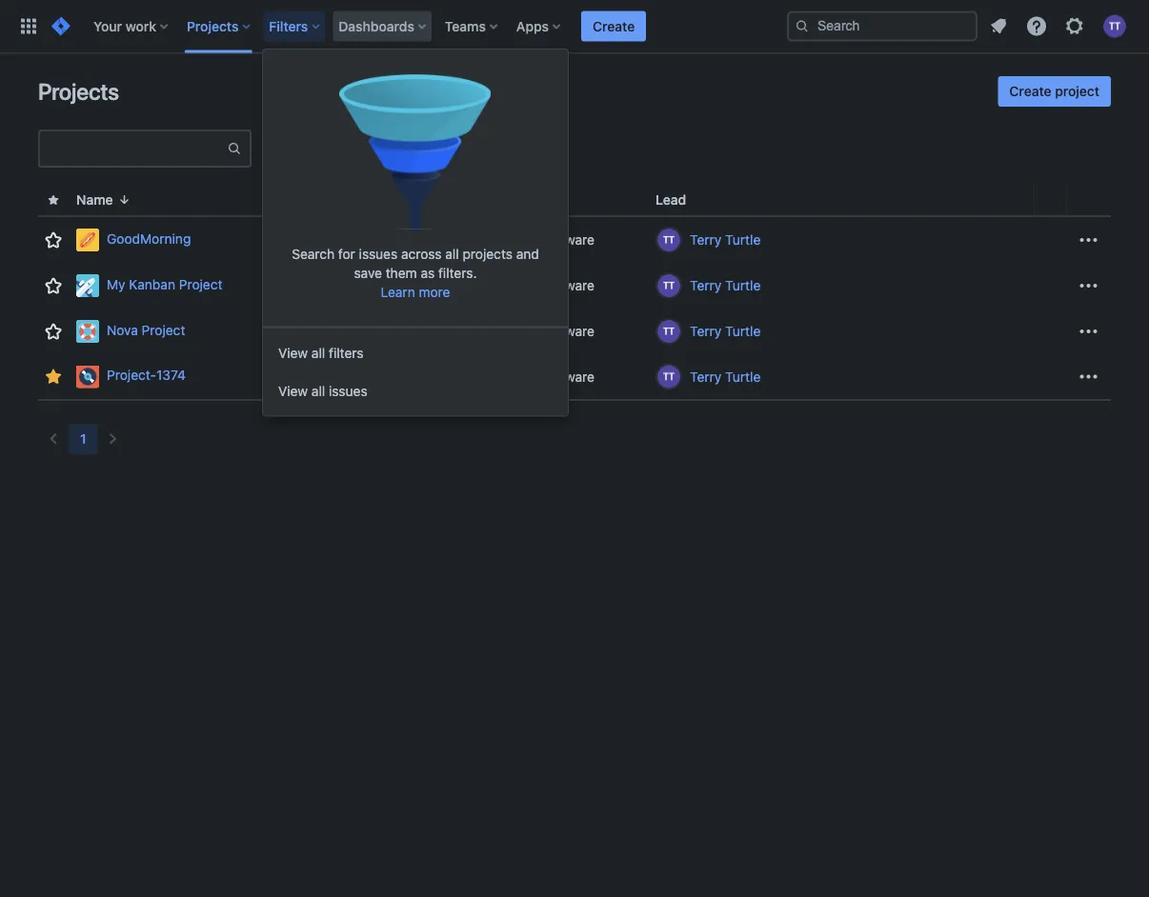 Task type: vqa. For each thing, say whether or not it's contained in the screenshot.
Terry
yes



Task type: locate. For each thing, give the bounding box(es) containing it.
all
[[445, 246, 459, 261], [312, 345, 325, 361], [312, 383, 325, 399]]

dashboards button
[[333, 11, 434, 41]]

3 team-managed software from the top
[[441, 324, 595, 339]]

4 team- from the top
[[441, 369, 481, 385]]

1 vertical spatial all
[[312, 345, 325, 361]]

Search field
[[787, 11, 978, 41]]

4 terry turtle link from the top
[[690, 367, 761, 387]]

project
[[179, 277, 223, 292], [142, 322, 185, 338]]

search for issues across all projects and save them as filters. learn more
[[292, 246, 539, 300]]

terry turtle for good
[[690, 232, 761, 248]]

dashboards
[[339, 18, 415, 34]]

terry
[[690, 232, 722, 248], [690, 278, 722, 294], [690, 324, 722, 339], [690, 369, 722, 385]]

filters button
[[263, 11, 327, 41]]

goodmorning link
[[76, 229, 297, 252]]

3 terry turtle from the top
[[690, 324, 761, 339]]

2 vertical spatial all
[[312, 383, 325, 399]]

view up view all issues
[[278, 345, 308, 361]]

1 software from the top
[[541, 232, 595, 248]]

terry for np
[[690, 324, 722, 339]]

3 more image from the top
[[1078, 366, 1101, 388]]

appswitcher icon image
[[17, 15, 40, 38]]

4 terry from the top
[[690, 369, 722, 385]]

1 vertical spatial view
[[278, 383, 308, 399]]

for
[[338, 246, 355, 261]]

nova
[[107, 322, 138, 338]]

star my kanban project image
[[42, 275, 65, 297]]

0 vertical spatial projects
[[187, 18, 239, 34]]

issues inside view all issues link
[[329, 383, 368, 399]]

all for filters
[[312, 345, 325, 361]]

create
[[593, 18, 635, 34], [1010, 83, 1052, 99]]

1 vertical spatial issues
[[329, 383, 368, 399]]

all down view all filters
[[312, 383, 325, 399]]

terry for good
[[690, 232, 722, 248]]

p1374
[[312, 369, 350, 385]]

1 turtle from the top
[[725, 232, 761, 248]]

lead button
[[648, 189, 709, 211]]

1 horizontal spatial projects
[[187, 18, 239, 34]]

2 vertical spatial more image
[[1078, 366, 1101, 388]]

team- for good
[[441, 232, 481, 248]]

more
[[419, 284, 450, 300]]

view left p1374
[[278, 383, 308, 399]]

all up filters.
[[445, 246, 459, 261]]

projects right 'work'
[[187, 18, 239, 34]]

3 turtle from the top
[[725, 324, 761, 339]]

4 team-managed software from the top
[[441, 369, 595, 385]]

teams
[[445, 18, 486, 34]]

1 terry turtle link from the top
[[690, 231, 761, 250]]

issues up save at the left top of the page
[[359, 246, 398, 261]]

create inside primary element
[[593, 18, 635, 34]]

3 software from the top
[[541, 324, 595, 339]]

view for view all filters
[[278, 345, 308, 361]]

view
[[278, 345, 308, 361], [278, 383, 308, 399]]

4 turtle from the top
[[725, 369, 761, 385]]

0 vertical spatial view
[[278, 345, 308, 361]]

clear image
[[408, 141, 423, 156]]

projects
[[187, 18, 239, 34], [38, 78, 119, 105]]

3 team- from the top
[[441, 324, 481, 339]]

more image
[[1078, 229, 1101, 252], [1078, 320, 1101, 343], [1078, 366, 1101, 388]]

4 managed from the top
[[481, 369, 538, 385]]

0 horizontal spatial create
[[593, 18, 635, 34]]

2 view from the top
[[278, 383, 308, 399]]

all for issues
[[312, 383, 325, 399]]

3 terry from the top
[[690, 324, 722, 339]]

create for create
[[593, 18, 635, 34]]

terry turtle
[[690, 232, 761, 248], [690, 278, 761, 294], [690, 324, 761, 339], [690, 369, 761, 385]]

apps button
[[511, 11, 568, 41]]

2 turtle from the top
[[725, 278, 761, 294]]

None text field
[[40, 135, 227, 162]]

2 software from the top
[[541, 278, 595, 294]]

0 horizontal spatial projects
[[38, 78, 119, 105]]

software
[[541, 232, 595, 248], [541, 278, 595, 294], [541, 324, 595, 339], [541, 369, 595, 385]]

issues down filters
[[329, 383, 368, 399]]

1 vertical spatial projects
[[38, 78, 119, 105]]

1 vertical spatial more image
[[1078, 320, 1101, 343]]

more image
[[1078, 275, 1101, 297]]

1 terry from the top
[[690, 232, 722, 248]]

0 vertical spatial all
[[445, 246, 459, 261]]

filters
[[329, 345, 364, 361]]

issues
[[359, 246, 398, 261], [329, 383, 368, 399]]

issues inside search for issues across all projects and save them as filters. learn more
[[359, 246, 398, 261]]

issues for all
[[329, 383, 368, 399]]

1 managed from the top
[[481, 232, 538, 248]]

star project-1374 image
[[42, 366, 65, 388]]

search
[[292, 246, 335, 261]]

4 terry turtle from the top
[[690, 369, 761, 385]]

next image
[[102, 428, 124, 451]]

project-
[[107, 368, 156, 383]]

all inside search for issues across all projects and save them as filters. learn more
[[445, 246, 459, 261]]

terry turtle link
[[690, 231, 761, 250], [690, 276, 761, 295], [690, 322, 761, 341], [690, 367, 761, 387]]

0 vertical spatial create
[[593, 18, 635, 34]]

project-1374 link
[[76, 366, 297, 388]]

1 view from the top
[[278, 345, 308, 361]]

1 vertical spatial create
[[1010, 83, 1052, 99]]

managed
[[481, 232, 538, 248], [481, 278, 538, 294], [481, 324, 538, 339], [481, 369, 538, 385]]

all down np on the top left of page
[[312, 345, 325, 361]]

create project button
[[998, 76, 1111, 107]]

as
[[421, 265, 435, 281]]

more image for good
[[1078, 229, 1101, 252]]

team-managed software
[[441, 232, 595, 248], [441, 278, 595, 294], [441, 324, 595, 339], [441, 369, 595, 385]]

notifications image
[[987, 15, 1010, 38]]

managed for np
[[481, 324, 538, 339]]

0 vertical spatial project
[[179, 277, 223, 292]]

view for view all issues
[[278, 383, 308, 399]]

apps
[[517, 18, 549, 34]]

managed for p1374
[[481, 369, 538, 385]]

nova project link
[[76, 320, 297, 343]]

3 managed from the top
[[481, 324, 538, 339]]

learn more link
[[381, 284, 450, 300]]

4 software from the top
[[541, 369, 595, 385]]

project down goodmorning link
[[179, 277, 223, 292]]

project right nova
[[142, 322, 185, 338]]

0 vertical spatial issues
[[359, 246, 398, 261]]

1 terry turtle from the top
[[690, 232, 761, 248]]

create left project
[[1010, 83, 1052, 99]]

projects down jira software icon
[[38, 78, 119, 105]]

banner
[[0, 0, 1150, 53]]

terry for p1374
[[690, 369, 722, 385]]

create for create project
[[1010, 83, 1052, 99]]

3 terry turtle link from the top
[[690, 322, 761, 341]]

2 terry turtle link from the top
[[690, 276, 761, 295]]

0 vertical spatial more image
[[1078, 229, 1101, 252]]

1 vertical spatial project
[[142, 322, 185, 338]]

turtle
[[725, 232, 761, 248], [725, 278, 761, 294], [725, 324, 761, 339], [725, 369, 761, 385]]

projects
[[463, 246, 513, 261]]

terry turtle link for p1374
[[690, 367, 761, 387]]

my kanban project
[[107, 277, 223, 292]]

create right apps "dropdown button"
[[593, 18, 635, 34]]

1 more image from the top
[[1078, 229, 1101, 252]]

teams button
[[439, 11, 505, 41]]

team-managed software for good
[[441, 232, 595, 248]]

name button
[[69, 189, 140, 211]]

your
[[93, 18, 122, 34]]

np
[[312, 324, 331, 339]]

1 team-managed software from the top
[[441, 232, 595, 248]]

jira software image
[[50, 15, 72, 38]]

1 team- from the top
[[441, 232, 481, 248]]

learn
[[381, 284, 415, 300]]

team-
[[441, 232, 481, 248], [441, 278, 481, 294], [441, 324, 481, 339], [441, 369, 481, 385]]

1 horizontal spatial create
[[1010, 83, 1052, 99]]

project inside my kanban project link
[[179, 277, 223, 292]]



Task type: describe. For each thing, give the bounding box(es) containing it.
star nova project image
[[42, 320, 65, 343]]

kanban
[[129, 277, 175, 292]]

lead
[[656, 192, 686, 208]]

and
[[516, 246, 539, 261]]

clear image
[[356, 141, 372, 156]]

goodmorning
[[107, 231, 191, 247]]

open image
[[427, 137, 450, 160]]

filters.
[[438, 265, 477, 281]]

team-managed software for p1374
[[441, 369, 595, 385]]

star goodmorning image
[[42, 229, 65, 252]]

project
[[1055, 83, 1100, 99]]

project-1374
[[107, 368, 186, 383]]

banner containing your work
[[0, 0, 1150, 53]]

2 managed from the top
[[481, 278, 538, 294]]

settings image
[[1064, 15, 1087, 38]]

primary element
[[11, 0, 787, 53]]

team- for p1374
[[441, 369, 481, 385]]

jira software image
[[50, 15, 72, 38]]

nova project
[[107, 322, 185, 338]]

type
[[441, 192, 472, 208]]

filters
[[269, 18, 308, 34]]

view all filters
[[278, 345, 364, 361]]

them
[[386, 265, 417, 281]]

1374
[[156, 368, 186, 383]]

2 terry from the top
[[690, 278, 722, 294]]

your work
[[93, 18, 156, 34]]

projects button
[[181, 11, 258, 41]]

projects inside projects dropdown button
[[187, 18, 239, 34]]

create button
[[582, 11, 646, 41]]

team- for np
[[441, 324, 481, 339]]

issues for for
[[359, 246, 398, 261]]

terry turtle link for np
[[690, 322, 761, 341]]

2 team- from the top
[[441, 278, 481, 294]]

create project
[[1010, 83, 1100, 99]]

view all filters link
[[263, 334, 568, 372]]

software for good
[[541, 232, 595, 248]]

terry turtle for np
[[690, 324, 761, 339]]

terry turtle link for good
[[690, 231, 761, 250]]

an image showing that the apps dropdown menu is empty image
[[339, 55, 492, 244]]

project inside nova project link
[[142, 322, 185, 338]]

previous image
[[42, 428, 65, 451]]

name
[[76, 192, 113, 208]]

view all issues
[[278, 383, 368, 399]]

1 button
[[69, 424, 98, 455]]

terry turtle for p1374
[[690, 369, 761, 385]]

across
[[401, 246, 442, 261]]

turtle for np
[[725, 324, 761, 339]]

your profile and settings image
[[1104, 15, 1127, 38]]

1
[[80, 431, 86, 447]]

view all issues link
[[263, 372, 568, 410]]

your work button
[[88, 11, 175, 41]]

turtle for good
[[725, 232, 761, 248]]

search image
[[795, 19, 810, 34]]

my
[[107, 277, 125, 292]]

2 terry turtle from the top
[[690, 278, 761, 294]]

work
[[126, 18, 156, 34]]

good
[[312, 232, 352, 248]]

2 team-managed software from the top
[[441, 278, 595, 294]]

software for np
[[541, 324, 595, 339]]

turtle for p1374
[[725, 369, 761, 385]]

help image
[[1026, 15, 1048, 38]]

team-managed software for np
[[441, 324, 595, 339]]

more image for p1374
[[1078, 366, 1101, 388]]

software for p1374
[[541, 369, 595, 385]]

managed for good
[[481, 232, 538, 248]]

2 more image from the top
[[1078, 320, 1101, 343]]

my kanban project link
[[76, 275, 297, 297]]

save
[[354, 265, 382, 281]]



